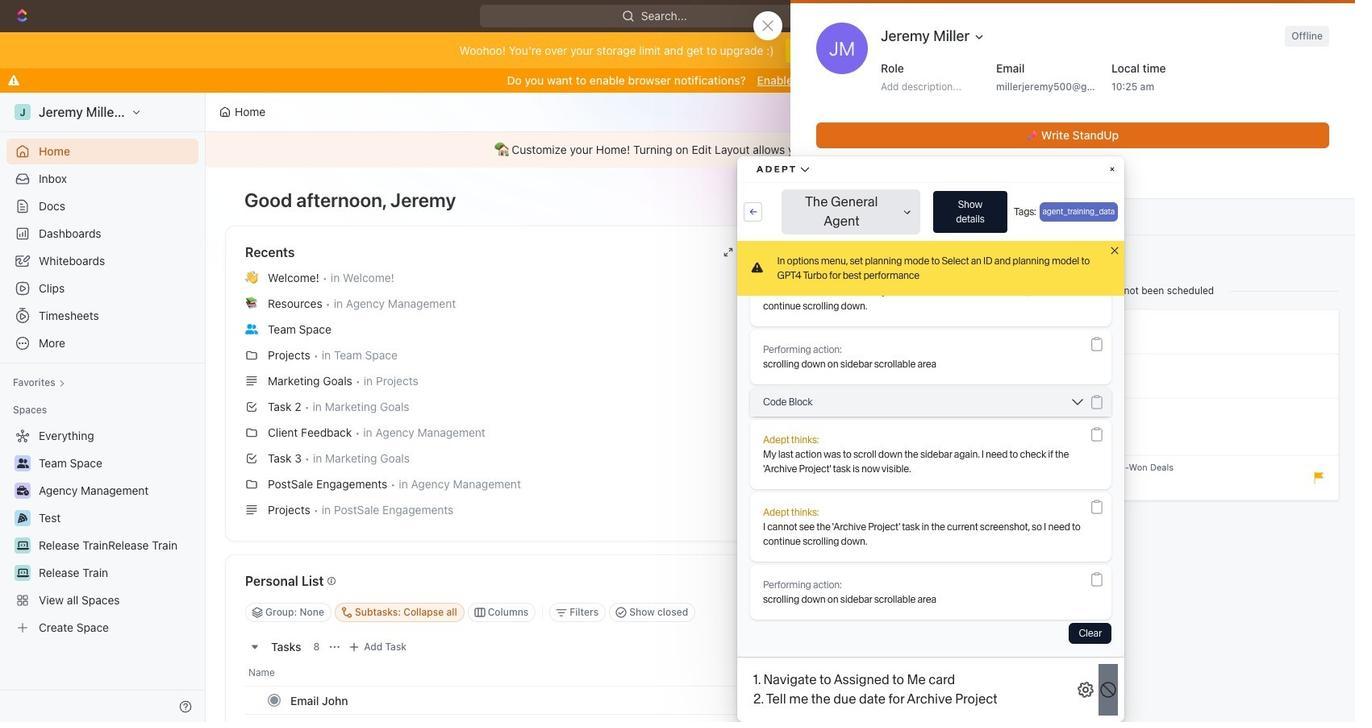 Task type: locate. For each thing, give the bounding box(es) containing it.
0 vertical spatial laptop code image
[[17, 541, 29, 551]]

alert
[[206, 132, 1355, 168]]

laptop code image
[[17, 541, 29, 551], [17, 569, 29, 578]]

user group image
[[17, 459, 29, 469]]

1 vertical spatial laptop code image
[[17, 569, 29, 578]]

1 laptop code image from the top
[[17, 541, 29, 551]]

sidebar navigation
[[0, 93, 209, 723]]

2 laptop code image from the top
[[17, 569, 29, 578]]

user group image
[[245, 324, 258, 334]]

pizza slice image
[[18, 514, 27, 523]]

tree inside sidebar navigation
[[6, 423, 198, 641]]

tree
[[6, 423, 198, 641]]



Task type: describe. For each thing, give the bounding box(es) containing it.
jeremy miller's workspace, , element
[[15, 104, 31, 120]]

business time image
[[17, 486, 29, 496]]

Search tasks... text field
[[1091, 601, 1252, 625]]



Task type: vqa. For each thing, say whether or not it's contained in the screenshot.
tree
yes



